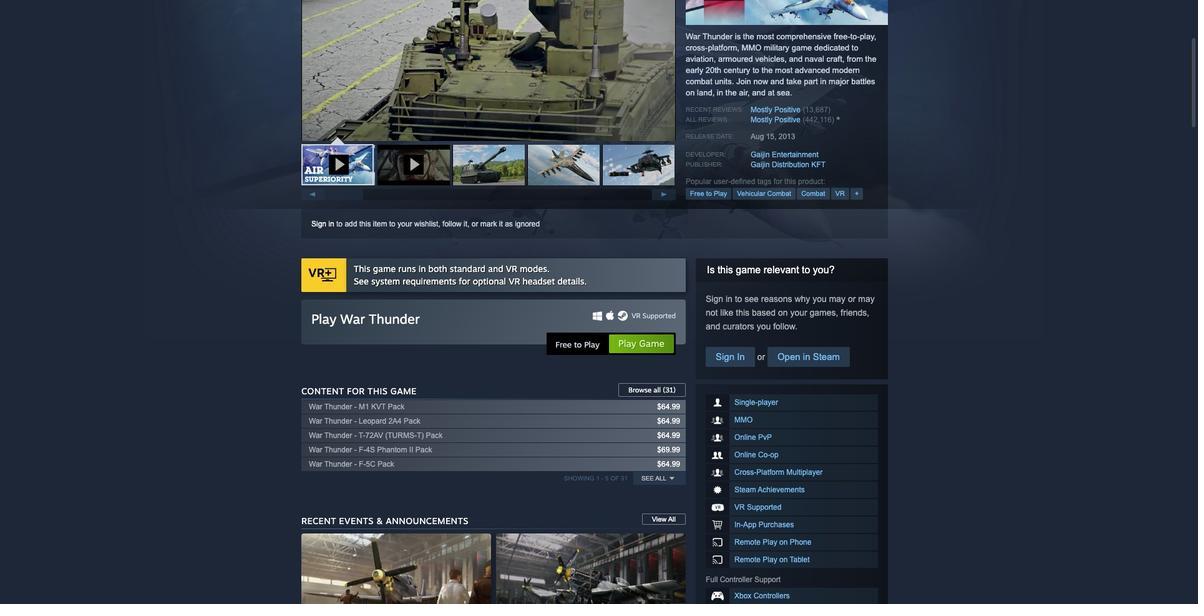 Task type: describe. For each thing, give the bounding box(es) containing it.
0 vertical spatial supported
[[643, 312, 676, 320]]

in down units.
[[717, 88, 724, 97]]

t)
[[417, 431, 424, 440]]

view
[[652, 516, 667, 523]]

cross-platform multiplayer
[[735, 468, 823, 477]]

vr left "modes."
[[506, 264, 518, 274]]

steam inside open in steam link
[[813, 352, 840, 362]]

1 vertical spatial most
[[775, 66, 793, 75]]

1 vertical spatial this
[[368, 386, 388, 396]]

- for 5c
[[354, 460, 357, 469]]

in-
[[735, 521, 743, 530]]

mark
[[481, 220, 497, 229]]

f- for 4s
[[359, 446, 366, 454]]

reviews: for (13,687)
[[713, 106, 744, 113]]

see
[[745, 294, 759, 304]]

runs
[[398, 264, 416, 274]]

craft,
[[827, 54, 845, 64]]

air,
[[739, 88, 750, 97]]

all reviews:
[[686, 116, 729, 123]]

aug
[[751, 133, 764, 141]]

pack right 't)' at the bottom of the page
[[426, 431, 443, 440]]

play inside "remote play on tablet" link
[[763, 556, 778, 565]]

vehicular
[[737, 190, 766, 198]]

gaijin entertainment
[[751, 151, 819, 159]]

friends,
[[841, 308, 870, 318]]

2013
[[779, 133, 796, 141]]

sign for sign in
[[716, 352, 735, 362]]

events
[[339, 516, 374, 526]]

in-app purchases link
[[706, 517, 878, 533]]

advanced
[[795, 66, 830, 75]]

31
[[621, 475, 628, 482]]

gaijin for gaijin distribution kft
[[751, 161, 770, 169]]

century
[[724, 66, 751, 75]]

now
[[754, 77, 769, 86]]

mostly for mostly positive (13,687)
[[751, 105, 773, 114]]

kvt
[[371, 403, 386, 411]]

online pvp link
[[706, 430, 878, 446]]

supported inside the 'vr supported' link
[[747, 503, 782, 512]]

content for this game
[[302, 386, 417, 396]]

mmo inside the mmo link
[[735, 416, 753, 425]]

headset
[[523, 276, 555, 287]]

thunder for war thunder - m1 kvt pack
[[324, 403, 352, 411]]

1 may from the left
[[829, 294, 846, 304]]

mmo inside war thunder is the most comprehensive free-to-play, cross-platform, mmo military game dedicated to aviation, armoured vehicles, and naval craft, from the early 20th century to the most advanced modern combat units. join now and take part in major battles on land, in the air, and at sea.
[[742, 43, 762, 52]]

this right "is"
[[718, 265, 733, 276]]

thunder for war thunder - f-4s phantom ii pack
[[324, 446, 352, 454]]

remote play on tablet link
[[706, 552, 878, 568]]

in right open
[[803, 352, 811, 362]]

kft
[[812, 161, 826, 169]]

this right the add
[[359, 220, 371, 229]]

positive for mostly positive (13,687)
[[775, 105, 801, 114]]

on inside "remote play on tablet" link
[[780, 556, 788, 565]]

not
[[706, 308, 718, 318]]

in
[[737, 352, 745, 362]]

free-
[[834, 32, 851, 41]]

sign in to add this item to your wishlist, follow it, or mark it as ignored
[[312, 220, 540, 229]]

5c
[[366, 460, 376, 469]]

thunder for war thunder - f-5c pack
[[324, 460, 352, 469]]

phone
[[790, 538, 812, 547]]

showing
[[564, 475, 595, 482]]

reasons
[[761, 294, 793, 304]]

0 vertical spatial most
[[757, 32, 774, 41]]

(turms-
[[385, 431, 417, 440]]

follow.
[[774, 322, 798, 332]]

achievements
[[758, 486, 805, 495]]

1
[[596, 475, 600, 482]]

pack right ii
[[416, 446, 432, 454]]

all for see all
[[656, 475, 667, 482]]

*
[[837, 116, 841, 126]]

1 horizontal spatial game
[[736, 265, 761, 276]]

it,
[[464, 220, 470, 229]]

early
[[686, 66, 704, 75]]

vr link
[[831, 188, 850, 200]]

release
[[686, 133, 715, 140]]

war thunder - f-4s phantom ii pack
[[309, 446, 432, 454]]

system
[[371, 276, 400, 287]]

sign for sign in to see reasons why you may or may not like this based on your games, friends, and curators you follow.
[[706, 294, 724, 304]]

sign in
[[716, 352, 745, 362]]

in inside 'this game runs in both standard and vr modes. see system requirements for optional vr headset details.'
[[419, 264, 426, 274]]

online co-op link
[[706, 447, 878, 463]]

on inside the sign in to see reasons why you may or may not like this based on your games, friends, and curators you follow.
[[778, 308, 788, 318]]

on inside remote play on phone link
[[780, 538, 788, 547]]

sign in link
[[706, 347, 755, 367]]

game inside war thunder is the most comprehensive free-to-play, cross-platform, mmo military game dedicated to aviation, armoured vehicles, and naval craft, from the early 20th century to the most advanced modern combat units. join now and take part in major battles on land, in the air, and at sea.
[[792, 43, 812, 52]]

release date:
[[686, 133, 735, 140]]

at
[[768, 88, 775, 97]]

xbox controllers
[[735, 592, 790, 601]]

positive for mostly positive (442,116) *
[[775, 115, 801, 124]]

free inside free to play link
[[690, 190, 705, 198]]

war thunder - leopard 2a4 pack
[[309, 417, 421, 426]]

play game link
[[609, 334, 675, 354]]

in right part
[[820, 77, 827, 86]]

optional
[[473, 276, 506, 287]]

ignored
[[515, 220, 540, 229]]

pack for war thunder - m1 kvt pack
[[388, 403, 405, 411]]

this down distribution
[[785, 178, 796, 186]]

tags
[[758, 178, 772, 186]]

2 may from the left
[[859, 294, 875, 304]]

sign in link
[[312, 220, 334, 229]]

reviews: for (442,116)
[[699, 116, 729, 123]]

vehicles,
[[756, 54, 787, 64]]

vr up play game
[[632, 312, 641, 320]]

combat link
[[797, 188, 830, 200]]

play inside remote play on phone link
[[763, 538, 778, 547]]

- for of
[[602, 475, 604, 482]]

item
[[373, 220, 387, 229]]

browse
[[629, 386, 652, 395]]

free to play link
[[686, 188, 732, 200]]

war for war thunder - f-5c pack
[[309, 460, 322, 469]]

sea.
[[777, 88, 793, 97]]

battles
[[852, 77, 876, 86]]

war for war thunder - m1 kvt pack
[[309, 403, 322, 411]]

war for war thunder - leopard 2a4 pack
[[309, 417, 322, 426]]

and inside 'this game runs in both standard and vr modes. see system requirements for optional vr headset details.'
[[488, 264, 504, 274]]

vehicular combat link
[[733, 188, 796, 200]]

the right is
[[743, 32, 755, 41]]

requirements
[[403, 276, 456, 287]]

open
[[778, 352, 801, 362]]

comprehensive
[[777, 32, 832, 41]]

showing 1 - 5 of 31
[[564, 475, 628, 482]]

5
[[605, 475, 609, 482]]

browse all (31)
[[629, 386, 676, 395]]

tablet
[[790, 556, 810, 565]]

$64.99 for war thunder - leopard 2a4 pack
[[658, 417, 680, 426]]

content
[[302, 386, 344, 396]]

single-
[[735, 399, 758, 407]]

thunder for war thunder is the most comprehensive free-to-play, cross-platform, mmo military game dedicated to aviation, armoured vehicles, and naval craft, from the early 20th century to the most advanced modern combat units. join now and take part in major battles on land, in the air, and at sea.
[[703, 32, 733, 41]]

war for war thunder - f-4s phantom ii pack
[[309, 446, 322, 454]]

thunder down "system"
[[369, 311, 420, 327]]

date:
[[717, 133, 735, 140]]

thunder for war thunder - leopard 2a4 pack
[[324, 417, 352, 426]]

in inside the sign in to see reasons why you may or may not like this based on your games, friends, and curators you follow.
[[726, 294, 733, 304]]

game inside 'this game runs in both standard and vr modes. see system requirements for optional vr headset details.'
[[373, 264, 396, 274]]

multiplayer
[[787, 468, 823, 477]]

1 vertical spatial vr supported
[[735, 503, 782, 512]]

modes.
[[520, 264, 550, 274]]

for
[[347, 386, 365, 396]]

and left naval
[[789, 54, 803, 64]]

sign for sign in to add this item to your wishlist, follow it, or mark it as ignored
[[312, 220, 327, 229]]

from
[[847, 54, 863, 64]]

popular
[[686, 178, 712, 186]]



Task type: locate. For each thing, give the bounding box(es) containing it.
1 vertical spatial online
[[735, 451, 756, 460]]

steam down cross-
[[735, 486, 756, 495]]

0 horizontal spatial your
[[398, 220, 412, 229]]

- for 2a4
[[354, 417, 357, 426]]

and up at
[[771, 77, 784, 86]]

0 vertical spatial all
[[686, 116, 697, 123]]

gaijin up tags
[[751, 161, 770, 169]]

steam
[[813, 352, 840, 362], [735, 486, 756, 495]]

naval
[[805, 54, 825, 64]]

4 $64.99 from the top
[[658, 460, 680, 469]]

&
[[377, 516, 383, 526]]

sign left the add
[[312, 220, 327, 229]]

and down now
[[752, 88, 766, 97]]

reviews:
[[713, 106, 744, 113], [699, 116, 729, 123]]

thunder left 5c
[[324, 460, 352, 469]]

controller
[[720, 576, 753, 585]]

0 vertical spatial free to play
[[690, 190, 727, 198]]

2 horizontal spatial game
[[792, 43, 812, 52]]

steam achievements link
[[706, 482, 878, 498]]

for right tags
[[774, 178, 783, 186]]

- right 1 at bottom
[[602, 475, 604, 482]]

game down comprehensive
[[792, 43, 812, 52]]

land,
[[697, 88, 715, 97]]

major
[[829, 77, 849, 86]]

player
[[758, 399, 778, 407]]

on up follow.
[[778, 308, 788, 318]]

1 horizontal spatial supported
[[747, 503, 782, 512]]

wishlist,
[[414, 220, 441, 229]]

may up the friends,
[[859, 294, 875, 304]]

online
[[735, 433, 756, 442], [735, 451, 756, 460]]

0 horizontal spatial recent
[[302, 516, 336, 526]]

game
[[639, 338, 665, 350], [391, 386, 417, 396]]

may up games,
[[829, 294, 846, 304]]

1 online from the top
[[735, 433, 756, 442]]

the down vehicles,
[[762, 66, 773, 75]]

1 vertical spatial you
[[757, 322, 771, 332]]

1 positive from the top
[[775, 105, 801, 114]]

steam inside steam achievements link
[[735, 486, 756, 495]]

1 horizontal spatial for
[[774, 178, 783, 186]]

$64.99 for war thunder - t-72av (turms-t) pack
[[658, 431, 680, 440]]

all
[[686, 116, 697, 123], [656, 475, 667, 482], [668, 516, 676, 523]]

1 horizontal spatial your
[[791, 308, 808, 318]]

0 vertical spatial mmo
[[742, 43, 762, 52]]

- left 5c
[[354, 460, 357, 469]]

gaijin for gaijin entertainment
[[751, 151, 770, 159]]

1 vertical spatial your
[[791, 308, 808, 318]]

f- down "t-"
[[359, 446, 366, 454]]

supported up play game
[[643, 312, 676, 320]]

remote play on tablet
[[735, 556, 810, 565]]

2 vertical spatial all
[[668, 516, 676, 523]]

war thunder - f-5c pack
[[309, 460, 394, 469]]

sign left in on the bottom right of page
[[716, 352, 735, 362]]

user-
[[714, 178, 731, 186]]

on inside war thunder is the most comprehensive free-to-play, cross-platform, mmo military game dedicated to aviation, armoured vehicles, and naval craft, from the early 20th century to the most advanced modern combat units. join now and take part in major battles on land, in the air, and at sea.
[[686, 88, 695, 97]]

reviews: down recent reviews:
[[699, 116, 729, 123]]

you down "based"
[[757, 322, 771, 332]]

1 vertical spatial recent
[[302, 516, 336, 526]]

1 horizontal spatial steam
[[813, 352, 840, 362]]

0 horizontal spatial see
[[354, 276, 369, 287]]

1 horizontal spatial recent
[[686, 106, 712, 113]]

1 horizontal spatial or
[[755, 352, 768, 362]]

cross-
[[686, 43, 708, 52]]

all for view all
[[668, 516, 676, 523]]

1 horizontal spatial you
[[813, 294, 827, 304]]

1 horizontal spatial free to play
[[690, 190, 727, 198]]

1 vertical spatial remote
[[735, 556, 761, 565]]

1 horizontal spatial combat
[[802, 190, 826, 198]]

1 vertical spatial free to play
[[556, 340, 600, 350]]

1 vertical spatial f-
[[359, 460, 366, 469]]

all down $69.99
[[656, 475, 667, 482]]

curators
[[723, 322, 755, 332]]

t-
[[359, 431, 365, 440]]

and up optional
[[488, 264, 504, 274]]

- for 72av
[[354, 431, 357, 440]]

vr supported up the in-app purchases
[[735, 503, 782, 512]]

platform
[[757, 468, 785, 477]]

pack for war thunder - f-5c pack
[[378, 460, 394, 469]]

1 vertical spatial mostly
[[751, 115, 773, 124]]

in up like
[[726, 294, 733, 304]]

0 vertical spatial for
[[774, 178, 783, 186]]

remote for remote play on tablet
[[735, 556, 761, 565]]

most up "military"
[[757, 32, 774, 41]]

0 vertical spatial your
[[398, 220, 412, 229]]

1 mostly from the top
[[751, 105, 773, 114]]

this left runs
[[354, 264, 371, 274]]

mostly up aug
[[751, 115, 773, 124]]

sign inside sign in link
[[716, 352, 735, 362]]

open in steam link
[[768, 347, 850, 367]]

play
[[714, 190, 727, 198], [312, 311, 337, 327], [619, 338, 637, 350], [584, 340, 600, 350], [763, 538, 778, 547], [763, 556, 778, 565]]

- down war thunder - m1 kvt pack
[[354, 417, 357, 426]]

steam right open
[[813, 352, 840, 362]]

3 $64.99 from the top
[[658, 431, 680, 440]]

1 vertical spatial all
[[656, 475, 667, 482]]

your left wishlist,
[[398, 220, 412, 229]]

view all link
[[642, 514, 686, 525]]

gaijin down aug
[[751, 151, 770, 159]]

0 vertical spatial you
[[813, 294, 827, 304]]

this
[[354, 264, 371, 274], [368, 386, 388, 396]]

most up take
[[775, 66, 793, 75]]

may
[[829, 294, 846, 304], [859, 294, 875, 304]]

0 vertical spatial remote
[[735, 538, 761, 547]]

or up the friends,
[[848, 294, 856, 304]]

0 vertical spatial free
[[690, 190, 705, 198]]

combat down tags
[[768, 190, 792, 198]]

reviews: up all reviews:
[[713, 106, 744, 113]]

0 horizontal spatial game
[[373, 264, 396, 274]]

war for war thunder is the most comprehensive free-to-play, cross-platform, mmo military game dedicated to aviation, armoured vehicles, and naval craft, from the early 20th century to the most advanced modern combat units. join now and take part in major battles on land, in the air, and at sea.
[[686, 32, 701, 41]]

single-player link
[[706, 395, 878, 411]]

the down units.
[[726, 88, 737, 97]]

both
[[429, 264, 447, 274]]

4s
[[366, 446, 375, 454]]

phantom
[[377, 446, 407, 454]]

0 horizontal spatial may
[[829, 294, 846, 304]]

positive down mostly positive (13,687)
[[775, 115, 801, 124]]

this inside 'this game runs in both standard and vr modes. see system requirements for optional vr headset details.'
[[354, 264, 371, 274]]

full controller support
[[706, 576, 781, 585]]

$64.99 for war thunder - f-5c pack
[[658, 460, 680, 469]]

2 gaijin from the top
[[751, 161, 770, 169]]

1 horizontal spatial game
[[639, 338, 665, 350]]

to
[[852, 43, 859, 52], [753, 66, 760, 75], [706, 190, 712, 198], [336, 220, 343, 229], [389, 220, 396, 229], [802, 265, 811, 276], [735, 294, 742, 304], [574, 340, 582, 350]]

pvp
[[758, 433, 772, 442]]

0 vertical spatial gaijin
[[751, 151, 770, 159]]

+
[[855, 190, 859, 198]]

relevant
[[764, 265, 799, 276]]

2 combat from the left
[[802, 190, 826, 198]]

online for online co-op
[[735, 451, 756, 460]]

thunder
[[703, 32, 733, 41], [369, 311, 420, 327], [324, 403, 352, 411], [324, 417, 352, 426], [324, 431, 352, 440], [324, 446, 352, 454], [324, 460, 352, 469]]

1 f- from the top
[[359, 446, 366, 454]]

game up 2a4
[[391, 386, 417, 396]]

supported up the in-app purchases
[[747, 503, 782, 512]]

mmo
[[742, 43, 762, 52], [735, 416, 753, 425]]

recent reviews:
[[686, 106, 744, 113]]

2 horizontal spatial or
[[848, 294, 856, 304]]

is this game relevant to you?
[[707, 265, 835, 276]]

see inside 'this game runs in both standard and vr modes. see system requirements for optional vr headset details.'
[[354, 276, 369, 287]]

- for 4s
[[354, 446, 357, 454]]

- left "t-"
[[354, 431, 357, 440]]

1 vertical spatial gaijin
[[751, 161, 770, 169]]

war thunder - m1 kvt pack
[[309, 403, 405, 411]]

recent
[[686, 106, 712, 113], [302, 516, 336, 526]]

1 remote from the top
[[735, 538, 761, 547]]

0 vertical spatial this
[[354, 264, 371, 274]]

product:
[[798, 178, 826, 186]]

war inside war thunder is the most comprehensive free-to-play, cross-platform, mmo military game dedicated to aviation, armoured vehicles, and naval craft, from the early 20th century to the most advanced modern combat units. join now and take part in major battles on land, in the air, and at sea.
[[686, 32, 701, 41]]

$64.99 for war thunder - m1 kvt pack
[[658, 403, 680, 411]]

positive up mostly positive (442,116) *
[[775, 105, 801, 114]]

1 $64.99 from the top
[[658, 403, 680, 411]]

in-app purchases
[[735, 521, 794, 530]]

recent up all reviews:
[[686, 106, 712, 113]]

and down not
[[706, 322, 721, 332]]

to inside the sign in to see reasons why you may or may not like this based on your games, friends, and curators you follow.
[[735, 294, 742, 304]]

mmo link
[[706, 412, 878, 428]]

online left pvp
[[735, 433, 756, 442]]

2 mostly from the top
[[751, 115, 773, 124]]

or right in on the bottom right of page
[[755, 352, 768, 362]]

0 horizontal spatial game
[[391, 386, 417, 396]]

and inside the sign in to see reasons why you may or may not like this based on your games, friends, and curators you follow.
[[706, 322, 721, 332]]

or inside the sign in to see reasons why you may or may not like this based on your games, friends, and curators you follow.
[[848, 294, 856, 304]]

mostly down at
[[751, 105, 773, 114]]

why
[[795, 294, 810, 304]]

for inside 'this game runs in both standard and vr modes. see system requirements for optional vr headset details.'
[[459, 276, 471, 287]]

1 horizontal spatial vr supported
[[735, 503, 782, 512]]

aviation,
[[686, 54, 716, 64]]

pack up 2a4
[[388, 403, 405, 411]]

leopard
[[359, 417, 386, 426]]

- for kvt
[[354, 403, 357, 411]]

0 horizontal spatial or
[[472, 220, 478, 229]]

game
[[792, 43, 812, 52], [373, 264, 396, 274], [736, 265, 761, 276]]

0 horizontal spatial combat
[[768, 190, 792, 198]]

combat down product:
[[802, 190, 826, 198]]

0 horizontal spatial all
[[656, 475, 667, 482]]

0 horizontal spatial supported
[[643, 312, 676, 320]]

vr supported up play game
[[632, 312, 676, 320]]

f- down '4s'
[[359, 460, 366, 469]]

thunder left "t-"
[[324, 431, 352, 440]]

in left the add
[[329, 220, 334, 229]]

- up war thunder - f-5c pack
[[354, 446, 357, 454]]

1 vertical spatial reviews:
[[699, 116, 729, 123]]

pack right 5c
[[378, 460, 394, 469]]

platform,
[[708, 43, 740, 52]]

you?
[[813, 265, 835, 276]]

remote down app
[[735, 538, 761, 547]]

0 vertical spatial steam
[[813, 352, 840, 362]]

gaijin distribution kft
[[751, 161, 826, 169]]

see left "system"
[[354, 276, 369, 287]]

purchases
[[759, 521, 794, 530]]

all up release
[[686, 116, 697, 123]]

on left tablet
[[780, 556, 788, 565]]

m1
[[359, 403, 369, 411]]

in
[[820, 77, 827, 86], [717, 88, 724, 97], [329, 220, 334, 229], [419, 264, 426, 274], [726, 294, 733, 304], [803, 352, 811, 362]]

1 gaijin from the top
[[751, 151, 770, 159]]

0 vertical spatial mostly
[[751, 105, 773, 114]]

0 vertical spatial vr supported
[[632, 312, 676, 320]]

on left "phone"
[[780, 538, 788, 547]]

co-
[[758, 451, 771, 460]]

0 vertical spatial reviews:
[[713, 106, 744, 113]]

this up "curators" on the bottom
[[736, 308, 750, 318]]

2 f- from the top
[[359, 460, 366, 469]]

1 vertical spatial steam
[[735, 486, 756, 495]]

vr
[[836, 190, 845, 198], [506, 264, 518, 274], [509, 276, 520, 287], [632, 312, 641, 320], [735, 503, 745, 512]]

2 online from the top
[[735, 451, 756, 460]]

online for online pvp
[[735, 433, 756, 442]]

0 vertical spatial positive
[[775, 105, 801, 114]]

the right from
[[866, 54, 877, 64]]

mostly positive (13,687)
[[751, 105, 831, 114]]

(442,116)
[[803, 115, 835, 124]]

standard
[[450, 264, 486, 274]]

0 horizontal spatial for
[[459, 276, 471, 287]]

mostly for mostly positive (442,116) *
[[751, 115, 773, 124]]

for
[[774, 178, 783, 186], [459, 276, 471, 287]]

0 horizontal spatial you
[[757, 322, 771, 332]]

mostly inside mostly positive (442,116) *
[[751, 115, 773, 124]]

play inside play game link
[[619, 338, 637, 350]]

your inside the sign in to see reasons why you may or may not like this based on your games, friends, and curators you follow.
[[791, 308, 808, 318]]

0 horizontal spatial free
[[556, 340, 572, 350]]

1 vertical spatial for
[[459, 276, 471, 287]]

recent for recent reviews:
[[686, 106, 712, 113]]

1 vertical spatial game
[[391, 386, 417, 396]]

0 vertical spatial online
[[735, 433, 756, 442]]

all right view
[[668, 516, 676, 523]]

sign inside the sign in to see reasons why you may or may not like this based on your games, friends, and curators you follow.
[[706, 294, 724, 304]]

1 horizontal spatial free
[[690, 190, 705, 198]]

game up see
[[736, 265, 761, 276]]

thunder down war thunder - m1 kvt pack
[[324, 417, 352, 426]]

gaijin distribution kft link
[[751, 161, 826, 169]]

1 horizontal spatial may
[[859, 294, 875, 304]]

mmo up armoured
[[742, 43, 762, 52]]

2 $64.99 from the top
[[658, 417, 680, 426]]

this inside the sign in to see reasons why you may or may not like this based on your games, friends, and curators you follow.
[[736, 308, 750, 318]]

1 vertical spatial or
[[848, 294, 856, 304]]

modern
[[833, 66, 860, 75]]

and
[[789, 54, 803, 64], [771, 77, 784, 86], [752, 88, 766, 97], [488, 264, 504, 274], [706, 322, 721, 332]]

is
[[735, 32, 741, 41]]

1 combat from the left
[[768, 190, 792, 198]]

game up "system"
[[373, 264, 396, 274]]

or right it,
[[472, 220, 478, 229]]

in up requirements
[[419, 264, 426, 274]]

vr down "modes."
[[509, 276, 520, 287]]

1 vertical spatial mmo
[[735, 416, 753, 425]]

0 horizontal spatial free to play
[[556, 340, 600, 350]]

2 remote from the top
[[735, 556, 761, 565]]

15,
[[766, 133, 777, 141]]

games,
[[810, 308, 839, 318]]

this
[[785, 178, 796, 186], [359, 220, 371, 229], [718, 265, 733, 276], [736, 308, 750, 318]]

see right the 31
[[642, 475, 654, 482]]

vehicular combat
[[737, 190, 792, 198]]

your down why
[[791, 308, 808, 318]]

0 vertical spatial or
[[472, 220, 478, 229]]

thunder inside war thunder is the most comprehensive free-to-play, cross-platform, mmo military game dedicated to aviation, armoured vehicles, and naval craft, from the early 20th century to the most advanced modern combat units. join now and take part in major battles on land, in the air, and at sea.
[[703, 32, 733, 41]]

open in steam
[[778, 352, 840, 362]]

positive inside mostly positive (442,116) *
[[775, 115, 801, 124]]

2 horizontal spatial all
[[686, 116, 697, 123]]

0 vertical spatial sign
[[312, 220, 327, 229]]

steam achievements
[[735, 486, 805, 495]]

0 horizontal spatial steam
[[735, 486, 756, 495]]

recent events & announcements
[[302, 516, 469, 526]]

this up the kvt
[[368, 386, 388, 396]]

thunder down content
[[324, 403, 352, 411]]

0 vertical spatial game
[[639, 338, 665, 350]]

thunder up platform,
[[703, 32, 733, 41]]

remote
[[735, 538, 761, 547], [735, 556, 761, 565]]

play inside free to play link
[[714, 190, 727, 198]]

1 vertical spatial supported
[[747, 503, 782, 512]]

view all
[[652, 516, 676, 523]]

recent for recent events & announcements
[[302, 516, 336, 526]]

1 vertical spatial sign
[[706, 294, 724, 304]]

remote up full controller support
[[735, 556, 761, 565]]

for down standard
[[459, 276, 471, 287]]

2 vertical spatial sign
[[716, 352, 735, 362]]

vr up 'in-'
[[735, 503, 745, 512]]

pack up 't)' at the bottom of the page
[[404, 417, 421, 426]]

game up browse all (31)
[[639, 338, 665, 350]]

1 horizontal spatial most
[[775, 66, 793, 75]]

you up games,
[[813, 294, 827, 304]]

remote for remote play on phone
[[735, 538, 761, 547]]

war for war thunder - t-72av (turms-t) pack
[[309, 431, 322, 440]]

op
[[771, 451, 779, 460]]

sign up not
[[706, 294, 724, 304]]

thunder for war thunder - t-72av (turms-t) pack
[[324, 431, 352, 440]]

0 horizontal spatial most
[[757, 32, 774, 41]]

1 horizontal spatial all
[[668, 516, 676, 523]]

cross-
[[735, 468, 757, 477]]

- left m1
[[354, 403, 357, 411]]

0 vertical spatial recent
[[686, 106, 712, 113]]

1 horizontal spatial see
[[642, 475, 654, 482]]

thunder up war thunder - f-5c pack
[[324, 446, 352, 454]]

units.
[[715, 77, 734, 86]]

(13,687)
[[803, 105, 831, 114]]

play game
[[619, 338, 665, 350]]

1 vertical spatial free
[[556, 340, 572, 350]]

1 vertical spatial positive
[[775, 115, 801, 124]]

pack for war thunder - leopard 2a4 pack
[[404, 417, 421, 426]]

f- for 5c
[[359, 460, 366, 469]]

join
[[737, 77, 751, 86]]

f-
[[359, 446, 366, 454], [359, 460, 366, 469]]

on down combat
[[686, 88, 695, 97]]

recent left events
[[302, 516, 336, 526]]

online up cross-
[[735, 451, 756, 460]]

0 horizontal spatial vr supported
[[632, 312, 676, 320]]

combat
[[686, 77, 713, 86]]

(31)
[[663, 386, 676, 395]]

2 vertical spatial or
[[755, 352, 768, 362]]

0 vertical spatial f-
[[359, 446, 366, 454]]

vr left +
[[836, 190, 845, 198]]

1 vertical spatial see
[[642, 475, 654, 482]]

mmo down single-
[[735, 416, 753, 425]]

sign in to see reasons why you may or may not like this based on your games, friends, and curators you follow.
[[706, 294, 875, 332]]

see
[[354, 276, 369, 287], [642, 475, 654, 482]]

part
[[804, 77, 818, 86]]

0 vertical spatial see
[[354, 276, 369, 287]]

2 positive from the top
[[775, 115, 801, 124]]



Task type: vqa. For each thing, say whether or not it's contained in the screenshot.
VR inside "link"
yes



